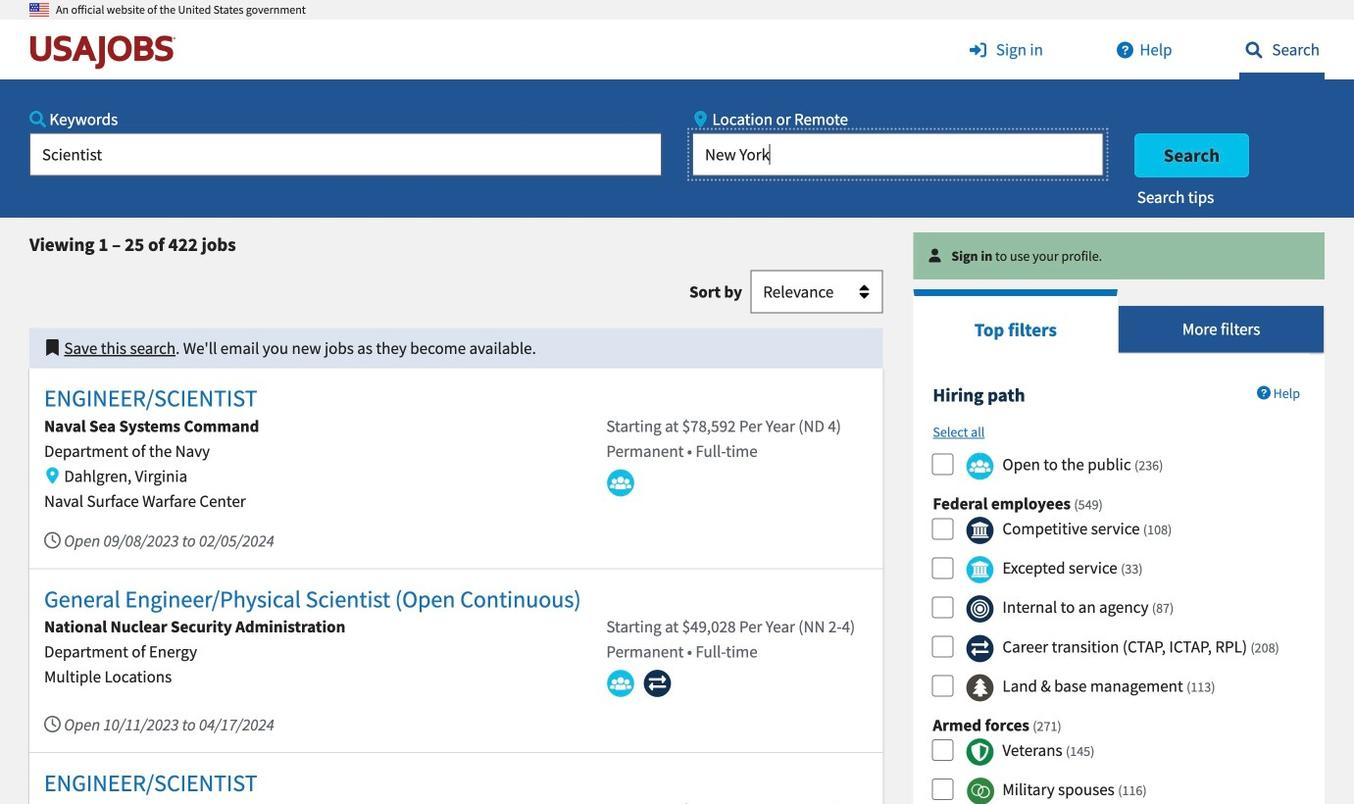 Task type: vqa. For each thing, say whether or not it's contained in the screenshot.
the "usajobs logo"
yes



Task type: describe. For each thing, give the bounding box(es) containing it.
header element
[[0, 0, 1355, 218]]

City, state, zip, country or type remote text field
[[693, 133, 1104, 176]]

Job title, dept., agency, series or occupation text field
[[29, 133, 662, 176]]

land & base management image
[[966, 674, 995, 702]]

veterans image
[[966, 738, 995, 767]]

military spouses image
[[966, 777, 995, 805]]

competitive service image
[[966, 517, 995, 545]]

main navigation element
[[0, 20, 1355, 218]]



Task type: locate. For each thing, give the bounding box(es) containing it.
open to the public image
[[966, 452, 995, 481]]

internal to an agency image
[[966, 595, 995, 624]]

excepted service image
[[966, 556, 995, 584]]

help image
[[1111, 42, 1140, 58]]

job search image
[[1240, 42, 1270, 58]]

career transition (ctap, ictap, rpl) image
[[966, 635, 995, 663]]

u.s. flag image
[[29, 0, 49, 20]]

tab list
[[914, 289, 1325, 354]]

usajobs logo image
[[29, 34, 184, 70]]

hiring path help image
[[1258, 386, 1271, 400]]



